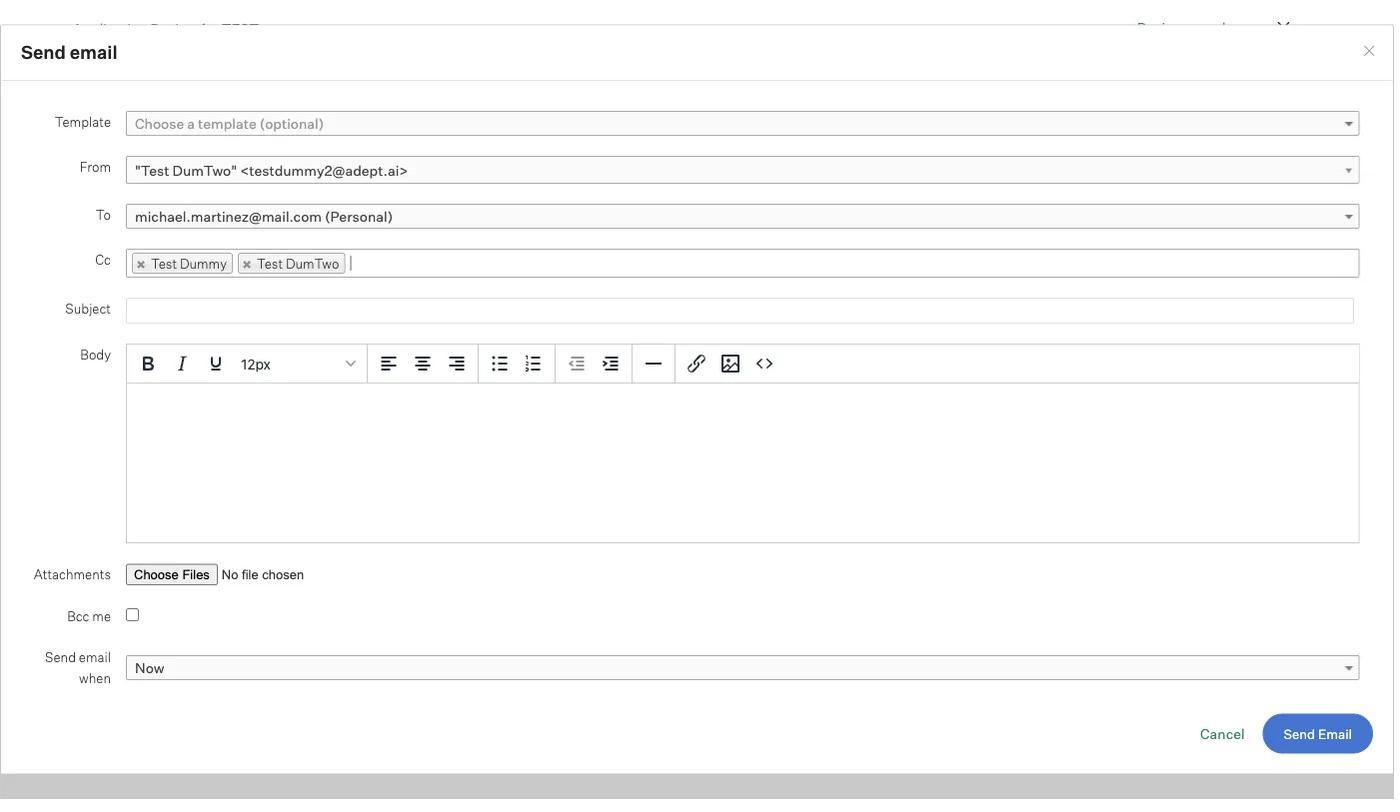 Task type: vqa. For each thing, say whether or not it's contained in the screenshot.
Candidates.
yes



Task type: locate. For each thing, give the bounding box(es) containing it.
application
[[72, 19, 147, 37]]

reduces
[[180, 192, 233, 209]]

<testdummy2@adept.ai>
[[240, 162, 408, 179]]

dumtwo)
[[930, 283, 993, 301]]

0 vertical spatial to
[[198, 169, 211, 186]]

close image inside 'send email' dialog
[[1361, 43, 1377, 59]]

bias
[[236, 192, 263, 209]]

1 vertical spatial email
[[79, 650, 111, 666]]

test for test dumtwo
[[257, 255, 283, 271]]

send inside send email link
[[1284, 726, 1315, 742]]

email
[[70, 41, 117, 64], [79, 650, 111, 666]]

the down 'focus'
[[468, 192, 489, 209]]

18,
[[1101, 233, 1118, 251]]

review up in
[[151, 19, 198, 37]]

the left role. on the top right of page
[[730, 169, 751, 186]]

1 horizontal spatial review
[[1137, 18, 1184, 36]]

None text field
[[345, 251, 488, 276]]

a inside 'try not to make a snap judgment, and instead focus on the specific attributes outlined for the role. this reduces bias and ensures we're considering the most qualified candidates.'
[[253, 169, 261, 186]]

0 horizontal spatial a
[[187, 115, 195, 132]]

attachments
[[34, 566, 111, 582]]

the
[[507, 169, 528, 186], [730, 169, 751, 186], [468, 192, 489, 209]]

and down snap
[[266, 192, 291, 209]]

candidates.
[[588, 192, 665, 209]]

and
[[370, 169, 394, 186], [266, 192, 291, 209]]

toolbar
[[368, 345, 479, 384], [479, 345, 556, 384], [556, 345, 633, 384], [676, 345, 786, 384]]

considering
[[388, 192, 465, 209]]

for left test
[[201, 19, 219, 37]]

0 vertical spatial close image
[[1272, 16, 1296, 40]]

choose a template (optional)
[[135, 115, 324, 132]]

send email when
[[45, 650, 111, 687]]

test dumtwo
[[257, 255, 339, 271]]

a
[[187, 115, 195, 132], [253, 169, 261, 186]]

0 horizontal spatial close image
[[1272, 16, 1296, 40]]

0 horizontal spatial the
[[468, 192, 489, 209]]

me
[[92, 608, 111, 624]]

for inside 'try not to make a snap judgment, and instead focus on the specific attributes outlined for the role. this reduces bias and ensures we're considering the most qualified candidates.'
[[709, 169, 727, 186]]

2 vertical spatial send
[[1284, 726, 1315, 742]]

to left an
[[1064, 262, 1077, 280]]

None file field
[[126, 564, 372, 586]]

for right "outlined"
[[709, 169, 727, 186]]

michael.martinez@mail.com (personal) link
[[126, 204, 1360, 229]]

previous element
[[31, 76, 51, 98]]

1 vertical spatial close image
[[1361, 43, 1377, 59]]

2 test from the left
[[257, 255, 283, 271]]

email up the when
[[79, 650, 111, 666]]

template
[[55, 113, 111, 129]]

0 horizontal spatial for
[[201, 19, 219, 37]]

1 horizontal spatial for
[[709, 169, 727, 186]]

0 vertical spatial and
[[370, 169, 394, 186]]

michael.martinez@mail.com
[[135, 208, 322, 225]]

and up we're
[[370, 169, 394, 186]]

review
[[1137, 18, 1184, 36], [151, 19, 198, 37]]

0 horizontal spatial on
[[487, 169, 504, 186]]

send inside send email when
[[45, 650, 76, 666]]

dumtwo
[[286, 255, 339, 271]]

0 horizontal spatial review
[[151, 19, 198, 37]]

michael martinez link
[[75, 85, 276, 115]]

12px group
[[127, 345, 1359, 384]]

when
[[79, 671, 111, 687]]

12px toolbar
[[127, 345, 368, 384]]

0 vertical spatial a
[[187, 115, 195, 132]]

send up "previous" element
[[21, 41, 66, 64]]

on right the ad
[[1118, 262, 1135, 280]]

send for send email
[[1284, 726, 1315, 742]]

1 horizontal spatial a
[[253, 169, 261, 186]]

0 vertical spatial on
[[487, 169, 504, 186]]

1 horizontal spatial close image
[[1361, 43, 1377, 59]]

roundup
[[1187, 18, 1243, 36]]

most
[[492, 192, 526, 209]]

review roundup link
[[1137, 17, 1243, 38]]

1 horizontal spatial to
[[1064, 262, 1077, 280]]

1 vertical spatial to
[[1064, 262, 1077, 280]]

1 test from the left
[[151, 255, 177, 271]]

the up most
[[507, 169, 528, 186]]

1 horizontal spatial and
[[370, 169, 394, 186]]

none checkbox inside 'send email' dialog
[[126, 609, 139, 622]]

send email
[[21, 41, 117, 64]]

send left email
[[1284, 726, 1315, 742]]

qualified
[[529, 192, 585, 209]]

1 vertical spatial and
[[266, 192, 291, 209]]

send down bcc
[[45, 650, 76, 666]]

dummy
[[180, 255, 227, 271]]

test left dummy
[[151, 255, 177, 271]]

candidate details
[[930, 168, 1093, 193]]

1 horizontal spatial on
[[1118, 262, 1135, 280]]

"test
[[135, 162, 169, 179]]

email inside send email when
[[79, 650, 111, 666]]

a down 'michael martinez' link
[[187, 115, 195, 132]]

1 vertical spatial on
[[1118, 262, 1135, 280]]

2 toolbar from the left
[[479, 345, 556, 384]]

on up most
[[487, 169, 504, 186]]

4 applications in queue michael martinez
[[75, 66, 276, 115]]

none text field inside 'send email' dialog
[[345, 251, 488, 276]]

candidate
[[930, 168, 1026, 193]]

None checkbox
[[126, 609, 139, 622]]

12px button
[[233, 347, 363, 381]]

test left "dumtwo"
[[257, 255, 283, 271]]

body
[[80, 346, 111, 362]]

on inside responded to an ad on glassdoor (test dumtwo)
[[1118, 262, 1135, 280]]

send
[[21, 41, 66, 64], [45, 650, 76, 666], [1284, 726, 1315, 742]]

september
[[1026, 233, 1098, 251]]

for
[[201, 19, 219, 37], [709, 169, 727, 186]]

1 vertical spatial a
[[253, 169, 261, 186]]

to right not in the left of the page
[[198, 169, 211, 186]]

(test
[[1206, 262, 1239, 280]]

send email dialog
[[0, 24, 1394, 775]]

review left roundup
[[1137, 18, 1184, 36]]

0 vertical spatial send
[[21, 41, 66, 64]]

0 horizontal spatial test
[[151, 255, 177, 271]]

4
[[75, 66, 85, 83]]

to
[[198, 169, 211, 186], [1064, 262, 1077, 280]]

close image
[[1272, 16, 1296, 40], [1361, 43, 1377, 59]]

test
[[151, 255, 177, 271], [257, 255, 283, 271]]

role.
[[754, 169, 783, 186]]

tags:
[[930, 314, 968, 331]]

email for send email when
[[79, 650, 111, 666]]

template
[[198, 115, 257, 132]]

responded
[[988, 262, 1061, 280]]

test dummy
[[151, 255, 227, 271]]

leave feedback
[[979, 78, 1081, 96]]

0 horizontal spatial to
[[198, 169, 211, 186]]

a inside dialog
[[187, 115, 195, 132]]

next element
[[1319, 76, 1339, 98]]

judgment,
[[299, 169, 367, 186]]

to inside 'try not to make a snap judgment, and instead focus on the specific attributes outlined for the role. this reduces bias and ensures we're considering the most qualified candidates.'
[[198, 169, 211, 186]]

0 vertical spatial email
[[70, 41, 117, 64]]

date:
[[986, 233, 1021, 251]]

1 vertical spatial send
[[45, 650, 76, 666]]

applied date: september 18, 2023
[[930, 233, 1155, 251]]

email up 4
[[70, 41, 117, 64]]

a left snap
[[253, 169, 261, 186]]

application review for test
[[72, 19, 259, 37]]

1 horizontal spatial test
[[257, 255, 283, 271]]

1 vertical spatial for
[[709, 169, 727, 186]]



Task type: describe. For each thing, give the bounding box(es) containing it.
michael
[[75, 85, 167, 115]]

leave
[[979, 78, 1018, 96]]

"test dumtwo" <testdummy2@adept.ai>
[[135, 162, 408, 179]]

none file field inside 'send email' dialog
[[126, 564, 372, 586]]

in
[[171, 66, 183, 83]]

next image
[[1319, 76, 1339, 96]]

add a candidate tag image
[[1076, 315, 1092, 331]]

subject
[[65, 300, 111, 316]]

"test dumtwo" <testdummy2@adept.ai> link
[[126, 156, 1360, 185]]

review inside 'review roundup' link
[[1137, 18, 1184, 36]]

try
[[148, 169, 170, 186]]

choose
[[135, 115, 184, 132]]

ad
[[1099, 262, 1115, 280]]

bcc me
[[67, 608, 111, 624]]

send email
[[1284, 726, 1352, 742]]

test for test dummy
[[151, 255, 177, 271]]

candidate actions image
[[1249, 179, 1273, 185]]

4 toolbar from the left
[[676, 345, 786, 384]]

cancel link
[[1200, 725, 1245, 743]]

send for send email
[[21, 41, 66, 64]]

attributes
[[585, 169, 649, 186]]

(optional)
[[260, 115, 324, 132]]

2 horizontal spatial the
[[730, 169, 751, 186]]

an
[[1081, 262, 1096, 280]]

ensures
[[294, 192, 346, 209]]

outlined
[[652, 169, 706, 186]]

now
[[135, 660, 164, 677]]

send email link
[[1263, 714, 1373, 754]]

advance button
[[1207, 69, 1311, 105]]

email for send email
[[70, 41, 117, 64]]

reject
[[1135, 78, 1176, 96]]

send for send email when
[[45, 650, 76, 666]]

12px
[[241, 356, 271, 372]]

test
[[222, 19, 259, 37]]

specific
[[531, 169, 582, 186]]

dumtwo"
[[172, 162, 237, 179]]

0 horizontal spatial and
[[266, 192, 291, 209]]

this
[[148, 192, 177, 209]]

applications
[[88, 66, 168, 83]]

choose a template (optional) link
[[126, 111, 1360, 136]]

applied
[[930, 233, 983, 251]]

bcc
[[67, 608, 89, 624]]

glassdoor
[[1138, 262, 1203, 280]]

snap
[[264, 169, 296, 186]]

candidate actions element
[[1249, 163, 1273, 198]]

cancel
[[1200, 725, 1245, 743]]

source:
[[930, 262, 983, 280]]

to
[[96, 206, 111, 222]]

advance
[[1230, 78, 1288, 96]]

from
[[80, 158, 111, 174]]

(personal)
[[325, 208, 393, 225]]

make
[[214, 169, 250, 186]]

1 toolbar from the left
[[368, 345, 479, 384]]

responded to an ad on glassdoor (test dumtwo)
[[930, 262, 1239, 301]]

instead
[[397, 169, 446, 186]]

on inside 'try not to make a snap judgment, and instead focus on the specific attributes outlined for the role. this reduces bias and ensures we're considering the most qualified candidates.'
[[487, 169, 504, 186]]

martinez
[[172, 85, 276, 115]]

leave feedback button
[[956, 69, 1104, 105]]

we're
[[349, 192, 385, 209]]

0 vertical spatial for
[[201, 19, 219, 37]]

focus
[[449, 169, 484, 186]]

2023
[[1122, 233, 1155, 251]]

cc
[[95, 251, 111, 267]]

details
[[1031, 168, 1093, 193]]

queue
[[186, 66, 227, 83]]

not
[[173, 169, 195, 186]]

to inside responded to an ad on glassdoor (test dumtwo)
[[1064, 262, 1077, 280]]

email
[[1318, 726, 1352, 742]]

now link
[[126, 656, 1360, 681]]

3 toolbar from the left
[[556, 345, 633, 384]]

feedback
[[1021, 78, 1081, 96]]

try not to make a snap judgment, and instead focus on the specific attributes outlined for the role. this reduces bias and ensures we're considering the most qualified candidates.
[[148, 169, 783, 209]]

Subject text field
[[126, 298, 1354, 324]]

michael.martinez@mail.com (personal)
[[135, 208, 393, 225]]

review roundup
[[1137, 18, 1243, 36]]

reject button
[[1112, 69, 1199, 105]]

1 horizontal spatial the
[[507, 169, 528, 186]]



